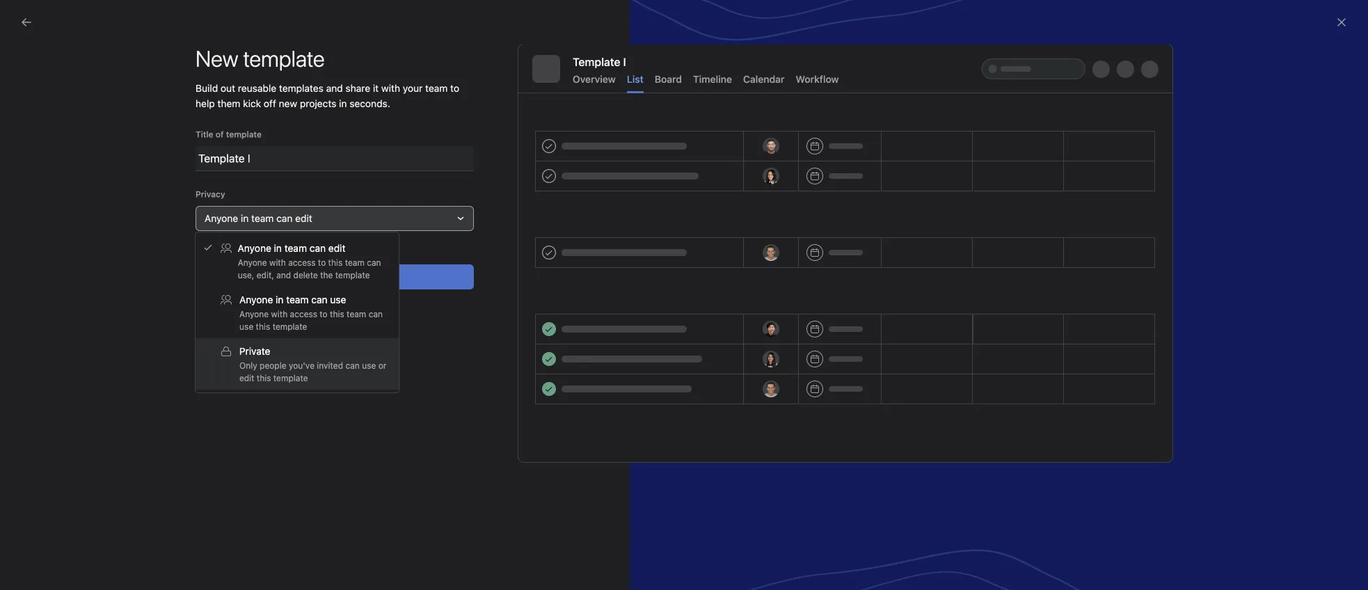Task type: describe. For each thing, give the bounding box(es) containing it.
team down created
[[953, 142, 973, 152]]

template inside private only people you've invited can use or edit this template
[[273, 373, 308, 383]]

goals
[[1015, 127, 1039, 138]]

1 horizontal spatial use
[[330, 294, 346, 306]]

0 horizontal spatial calendar
[[307, 66, 348, 77]]

anyone for anyone in team can edit
[[205, 213, 238, 224]]

only
[[239, 360, 257, 370]]

octopus
[[504, 360, 543, 372]]

anyone in team can edit button
[[196, 206, 474, 231]]

new template
[[196, 45, 325, 72]]

1 horizontal spatial calendar
[[743, 73, 785, 85]]

to inside this team hasn't created any goals yet add a goal so the team can see what you hope to achieve.
[[1068, 142, 1076, 152]]

build
[[196, 82, 218, 94]]

templates
[[279, 82, 324, 94]]

team inside anyone in team can edit dropdown button
[[251, 213, 274, 224]]

bk
[[779, 320, 790, 330]]

to inside anyone in team can use anyone with access to this team can use this template
[[320, 309, 328, 319]]

and inside build out reusable templates and share it with your team to help them kick off new projects in seconds.
[[326, 82, 343, 94]]

this for anyone in team can use
[[330, 309, 344, 319]]

anyone in team can edit anyone with access to this team can use, edit, and delete the template
[[238, 243, 381, 280]]

in for anyone in team can edit
[[241, 213, 249, 224]]

private only people you've invited can use or edit this template
[[239, 346, 386, 383]]

hasn't
[[929, 127, 957, 138]]

to inside anyone in team can edit anyone with access to this team can use, edit, and delete the template
[[318, 257, 326, 267]]

use inside private only people you've invited can use or edit this template
[[362, 360, 376, 370]]

projects
[[300, 98, 336, 109]]

seconds.
[[350, 98, 390, 109]]

use,
[[238, 270, 254, 280]]

team up delete
[[284, 243, 307, 254]]

delete
[[293, 270, 318, 280]]

messages button
[[243, 66, 290, 84]]

calendar button
[[307, 66, 348, 84]]

edit inside private only people you've invited can use or edit this template
[[239, 373, 254, 383]]

timeline
[[693, 73, 732, 85]]

new
[[279, 98, 297, 109]]

your
[[403, 82, 423, 94]]

octopus specimen
[[504, 360, 591, 372]]

team down delete
[[286, 294, 309, 306]]

specimen
[[546, 360, 591, 372]]

overview button
[[184, 66, 227, 84]]

out
[[221, 82, 235, 94]]

what
[[1008, 142, 1027, 152]]

1 horizontal spatial overview
[[573, 73, 616, 85]]

of
[[216, 129, 224, 139]]

1 vertical spatial project
[[583, 318, 616, 330]]

help
[[196, 98, 215, 109]]

projects
[[454, 230, 505, 246]]

go back image
[[21, 17, 32, 28]]

access for use
[[290, 309, 317, 319]]

team up create template
[[345, 257, 365, 267]]

can inside private only people you've invited can use or edit this template
[[345, 360, 360, 370]]

template inside anyone in team can use anyone with access to this team can use this template
[[273, 322, 307, 331]]

edit,
[[257, 270, 274, 280]]

build out reusable templates and share it with your team to help them kick off new projects in seconds.
[[196, 82, 459, 109]]

any
[[996, 127, 1012, 138]]

this for anyone in team can edit
[[328, 257, 343, 267]]

so
[[926, 142, 936, 152]]

achieve.
[[882, 154, 915, 164]]

in for anyone in team can edit anyone with access to this team can use, edit, and delete the template
[[274, 243, 282, 254]]

add
[[882, 142, 898, 152]]

add to starred image
[[281, 45, 292, 56]]

created
[[959, 127, 994, 138]]

this
[[882, 127, 901, 138]]



Task type: vqa. For each thing, say whether or not it's contained in the screenshot.
template inside the Anyone in team can edit Anyone with access to this team can use, edit, and delete the template
yes



Task type: locate. For each thing, give the bounding box(es) containing it.
use up private
[[239, 322, 253, 331]]

in for anyone in team can use anyone with access to this team can use this template
[[276, 294, 284, 306]]

in inside dropdown button
[[241, 213, 249, 224]]

workflow
[[796, 73, 839, 85]]

1 horizontal spatial ts
[[821, 363, 832, 373]]

1 horizontal spatial edit
[[295, 213, 312, 224]]

with up edit,
[[269, 257, 286, 267]]

access
[[288, 257, 316, 267], [290, 309, 317, 319]]

board
[[655, 73, 682, 85]]

anyone
[[205, 213, 238, 224], [238, 243, 271, 254], [238, 257, 267, 267], [239, 294, 273, 306], [239, 309, 269, 319]]

can inside dropdown button
[[276, 213, 293, 224]]

0 horizontal spatial ts
[[794, 320, 804, 330]]

the inside anyone in team can edit anyone with access to this team can use, edit, and delete the template
[[320, 270, 333, 280]]

1 horizontal spatial and
[[326, 82, 343, 94]]

with inside build out reusable templates and share it with your team to help them kick off new projects in seconds.
[[381, 82, 400, 94]]

access for edit
[[288, 257, 316, 267]]

and inside anyone in team can edit anyone with access to this team can use, edit, and delete the template
[[276, 270, 291, 280]]

this up create template
[[328, 257, 343, 267]]

access inside anyone in team can edit anyone with access to this team can use, edit, and delete the template
[[288, 257, 316, 267]]

edit down 'only'
[[239, 373, 254, 383]]

1 horizontal spatial project
[[583, 318, 616, 330]]

1 vertical spatial and
[[276, 270, 291, 280]]

list
[[627, 73, 644, 85]]

you've
[[289, 360, 315, 370]]

project left plan
[[583, 318, 616, 330]]

calendar up build out reusable templates and share it with your team to help them kick off new projects in seconds.
[[307, 66, 348, 77]]

use
[[330, 294, 346, 306], [239, 322, 253, 331], [362, 360, 376, 370]]

0 horizontal spatial project
[[526, 277, 558, 289]]

1 vertical spatial ts
[[821, 363, 832, 373]]

edit for anyone in team can edit anyone with access to this team can use, edit, and delete the template
[[328, 243, 345, 254]]

use down create template button
[[330, 294, 346, 306]]

ts right bk at bottom
[[794, 320, 804, 330]]

access up delete
[[288, 257, 316, 267]]

edit for anyone in team can edit
[[295, 213, 312, 224]]

anyone in team can edit
[[205, 213, 312, 224]]

this down create template button
[[330, 309, 344, 319]]

0 horizontal spatial use
[[239, 322, 253, 331]]

overview up build
[[184, 66, 227, 77]]

Title of template text field
[[196, 146, 474, 171]]

to inside build out reusable templates and share it with your team to help them kick off new projects in seconds.
[[450, 82, 459, 94]]

can right invited
[[345, 360, 360, 370]]

list box
[[520, 6, 854, 28]]

this team hasn't created any goals yet add a goal so the team can see what you hope to achieve.
[[882, 127, 1076, 164]]

2 vertical spatial with
[[271, 309, 288, 319]]

template inside button
[[331, 271, 371, 283]]

team up goal
[[904, 127, 927, 138]]

templates
[[454, 425, 518, 442]]

them
[[217, 98, 240, 109]]

new project
[[504, 277, 558, 289]]

can down create on the left of page
[[311, 294, 327, 306]]

use left or
[[362, 360, 376, 370]]

yet
[[1042, 127, 1055, 138]]

and
[[326, 82, 343, 94], [276, 270, 291, 280]]

with
[[381, 82, 400, 94], [269, 257, 286, 267], [271, 309, 288, 319]]

0 vertical spatial ts
[[794, 320, 804, 330]]

and right edit,
[[276, 270, 291, 280]]

kick
[[243, 98, 261, 109]]

this down people
[[257, 373, 271, 383]]

0 vertical spatial access
[[288, 257, 316, 267]]

template i
[[573, 55, 626, 69]]

can inside this team hasn't created any goals yet add a goal so the team can see what you hope to achieve.
[[975, 142, 989, 152]]

1 horizontal spatial the
[[938, 142, 951, 152]]

hope
[[1046, 142, 1066, 152]]

edit inside anyone in team can edit anyone with access to this team can use, edit, and delete the template
[[328, 243, 345, 254]]

1 vertical spatial edit
[[328, 243, 345, 254]]

title of template
[[196, 129, 262, 139]]

team down create template button
[[347, 309, 366, 319]]

2 vertical spatial use
[[362, 360, 376, 370]]

calendar right timeline
[[743, 73, 785, 85]]

to up create on the left of page
[[318, 257, 326, 267]]

0 vertical spatial edit
[[295, 213, 312, 224]]

can
[[975, 142, 989, 152], [276, 213, 293, 224], [310, 243, 326, 254], [367, 257, 381, 267], [311, 294, 327, 306], [369, 309, 383, 319], [345, 360, 360, 370]]

access down create on the left of page
[[290, 309, 317, 319]]

anyone for anyone in team can edit anyone with access to this team can use, edit, and delete the template
[[238, 243, 271, 254]]

template
[[226, 129, 262, 139], [335, 270, 370, 280], [331, 271, 371, 283], [273, 322, 307, 331], [273, 373, 308, 383]]

invited
[[317, 360, 343, 370]]

0 vertical spatial with
[[381, 82, 400, 94]]

2 horizontal spatial use
[[362, 360, 376, 370]]

create template button
[[196, 264, 474, 289]]

edit inside anyone in team can edit dropdown button
[[295, 213, 312, 224]]

1 vertical spatial access
[[290, 309, 317, 319]]

and up "projects"
[[326, 82, 343, 94]]

off
[[264, 98, 276, 109]]

my workspace
[[184, 42, 274, 59]]

with for anyone in team can edit
[[269, 257, 286, 267]]

with right 'it'
[[381, 82, 400, 94]]

edit
[[295, 213, 312, 224], [328, 243, 345, 254], [239, 373, 254, 383]]

functional
[[535, 318, 581, 330]]

or
[[378, 360, 386, 370]]

overview
[[184, 66, 227, 77], [573, 73, 616, 85]]

1 vertical spatial use
[[239, 322, 253, 331]]

2 vertical spatial edit
[[239, 373, 254, 383]]

this is a preview of your project template image
[[518, 45, 1173, 462]]

in inside anyone in team can use anyone with access to this team can use this template
[[276, 294, 284, 306]]

the inside this team hasn't created any goals yet add a goal so the team can see what you hope to achieve.
[[938, 142, 951, 152]]

8
[[824, 320, 829, 330]]

close image
[[1336, 17, 1347, 28]]

calendar
[[307, 66, 348, 77], [743, 73, 785, 85]]

0 horizontal spatial and
[[276, 270, 291, 280]]

this inside anyone in team can edit anyone with access to this team can use, edit, and delete the template
[[328, 257, 343, 267]]

title
[[196, 129, 213, 139]]

messages
[[243, 66, 290, 77]]

co
[[808, 320, 818, 330]]

edit up anyone in team can edit anyone with access to this team can use, edit, and delete the template
[[295, 213, 312, 224]]

goal
[[907, 142, 924, 152]]

hide sidebar image
[[18, 11, 29, 22]]

can up or
[[369, 309, 383, 319]]

team
[[425, 82, 448, 94], [904, 127, 927, 138], [953, 142, 973, 152], [251, 213, 274, 224], [284, 243, 307, 254], [345, 257, 365, 267], [286, 294, 309, 306], [347, 309, 366, 319]]

you
[[1029, 142, 1043, 152]]

0 vertical spatial use
[[330, 294, 346, 306]]

with down edit,
[[271, 309, 288, 319]]

can up create template
[[367, 257, 381, 267]]

this up private
[[256, 322, 270, 331]]

template inside anyone in team can edit anyone with access to this team can use, edit, and delete the template
[[335, 270, 370, 280]]

ts
[[794, 320, 804, 330], [821, 363, 832, 373]]

see
[[992, 142, 1006, 152]]

0 horizontal spatial overview
[[184, 66, 227, 77]]

in inside anyone in team can edit anyone with access to this team can use, edit, and delete the template
[[274, 243, 282, 254]]

can down created
[[975, 142, 989, 152]]

plan
[[618, 318, 638, 330]]

it
[[373, 82, 379, 94]]

project right new
[[526, 277, 558, 289]]

a
[[900, 142, 905, 152]]

to
[[450, 82, 459, 94], [1068, 142, 1076, 152], [318, 257, 326, 267], [320, 309, 328, 319]]

create template
[[299, 271, 371, 283]]

with inside anyone in team can use anyone with access to this team can use this template
[[271, 309, 288, 319]]

anyone for anyone in team can use anyone with access to this team can use this template
[[239, 294, 273, 306]]

privacy
[[196, 189, 225, 199]]

1 vertical spatial the
[[320, 270, 333, 280]]

to down create on the left of page
[[320, 309, 328, 319]]

0 horizontal spatial edit
[[239, 373, 254, 383]]

in
[[339, 98, 347, 109], [241, 213, 249, 224], [274, 243, 282, 254], [276, 294, 284, 306]]

0 vertical spatial and
[[326, 82, 343, 94]]

can up create on the left of page
[[310, 243, 326, 254]]

cross-functional project plan
[[504, 318, 638, 330]]

overview down template i
[[573, 73, 616, 85]]

0 horizontal spatial the
[[320, 270, 333, 280]]

can up anyone in team can edit anyone with access to this team can use, edit, and delete the template
[[276, 213, 293, 224]]

share
[[346, 82, 370, 94]]

1 vertical spatial with
[[269, 257, 286, 267]]

this
[[328, 257, 343, 267], [330, 309, 344, 319], [256, 322, 270, 331], [257, 373, 271, 383]]

reusable
[[238, 82, 276, 94]]

the right delete
[[320, 270, 333, 280]]

in inside build out reusable templates and share it with your team to help them kick off new projects in seconds.
[[339, 98, 347, 109]]

2 horizontal spatial edit
[[328, 243, 345, 254]]

this inside private only people you've invited can use or edit this template
[[257, 373, 271, 383]]

with for anyone in team can use
[[271, 309, 288, 319]]

0 vertical spatial project
[[526, 277, 558, 289]]

new
[[504, 277, 524, 289]]

to right hope
[[1068, 142, 1076, 152]]

edit up create template
[[328, 243, 345, 254]]

with inside anyone in team can edit anyone with access to this team can use, edit, and delete the template
[[269, 257, 286, 267]]

ts down 8
[[821, 363, 832, 373]]

people
[[260, 360, 286, 370]]

to right your
[[450, 82, 459, 94]]

access inside anyone in team can use anyone with access to this team can use this template
[[290, 309, 317, 319]]

the right so
[[938, 142, 951, 152]]

team right your
[[425, 82, 448, 94]]

team inside build out reusable templates and share it with your team to help them kick off new projects in seconds.
[[425, 82, 448, 94]]

team up edit,
[[251, 213, 274, 224]]

cross-
[[504, 318, 535, 330]]

anyone inside dropdown button
[[205, 213, 238, 224]]

0 vertical spatial the
[[938, 142, 951, 152]]

this for private
[[257, 373, 271, 383]]

create
[[299, 271, 329, 283]]

project
[[526, 277, 558, 289], [583, 318, 616, 330]]

private
[[239, 346, 270, 357]]

anyone in team can use anyone with access to this team can use this template
[[239, 294, 383, 331]]

the
[[938, 142, 951, 152], [320, 270, 333, 280]]



